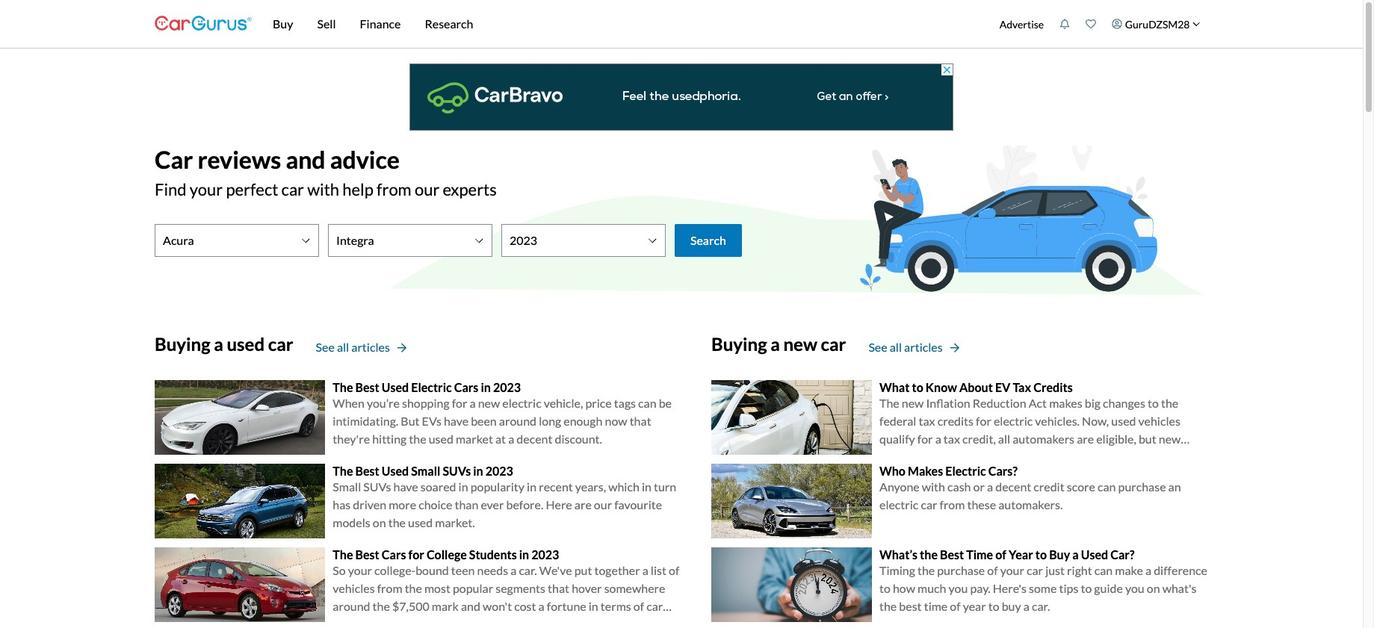 Task type: locate. For each thing, give the bounding box(es) containing it.
around up insurance.
[[333, 600, 370, 614]]

articles
[[352, 340, 390, 355], [905, 340, 943, 355]]

around inside the best used electric cars in 2023 when you're shopping for a new electric vehicle, price tags can be intimidating. but evs have been around long enough now that they're hitting the used market at a decent discount.
[[499, 414, 537, 428]]

0 horizontal spatial small
[[333, 480, 361, 494]]

1 horizontal spatial see all articles link
[[869, 339, 960, 357]]

2 articles from the left
[[905, 340, 943, 355]]

2 horizontal spatial your
[[1001, 564, 1025, 578]]

menu
[[992, 3, 1209, 45]]

decent inside the best used electric cars in 2023 when you're shopping for a new electric vehicle, price tags can be intimidating. but evs have been around long enough now that they're hitting the used market at a decent discount.
[[517, 432, 553, 446]]

popular
[[453, 582, 494, 596]]

decent down cars?
[[996, 480, 1032, 494]]

0 vertical spatial our
[[415, 180, 440, 200]]

have inside "the best used small suvs in 2023 small suvs have soared in popularity in recent years, which in turn has driven more choice than ever before. here are our favourite models on the used market."
[[394, 480, 418, 494]]

driven
[[353, 498, 387, 512]]

vehicles up but
[[1139, 414, 1181, 428]]

$7,500
[[392, 600, 430, 614]]

2 see from the left
[[869, 340, 888, 355]]

are down now,
[[1077, 432, 1095, 446]]

1 see all articles from the left
[[316, 340, 390, 355]]

2 horizontal spatial electric
[[994, 414, 1033, 428]]

0 vertical spatial purchase
[[1119, 480, 1167, 494]]

decent down long
[[517, 432, 553, 446]]

1 horizontal spatial small
[[411, 464, 441, 478]]

best for suvs
[[356, 464, 380, 478]]

are down years,
[[575, 498, 592, 512]]

best up college-
[[356, 548, 380, 562]]

1 horizontal spatial buy
[[1050, 548, 1071, 562]]

1 vertical spatial have
[[394, 480, 418, 494]]

1 horizontal spatial electric
[[880, 498, 919, 512]]

0 vertical spatial are
[[1077, 432, 1095, 446]]

1 horizontal spatial see
[[869, 340, 888, 355]]

an
[[1169, 480, 1182, 494]]

what to know about ev tax credits image
[[712, 380, 873, 455]]

electric up cash
[[946, 464, 987, 478]]

in left "turn"
[[642, 480, 652, 494]]

1 horizontal spatial cars
[[454, 380, 479, 395]]

that inside the best cars for college students in 2023 so your college-bound teen needs a car. we've put together a list of vehicles from the most popular segments that hover somewhere around the $7,500 mark and won't cost a fortune in terms of car insurance.
[[548, 582, 570, 596]]

0 horizontal spatial are
[[575, 498, 592, 512]]

all for buying a new car
[[890, 340, 902, 355]]

for up bound
[[409, 548, 425, 562]]

can inside the best used electric cars in 2023 when you're shopping for a new electric vehicle, price tags can be intimidating. but evs have been around long enough now that they're hitting the used market at a decent discount.
[[639, 396, 657, 410]]

the down more
[[389, 516, 406, 530]]

the
[[1162, 396, 1179, 410], [409, 432, 427, 446], [389, 516, 406, 530], [920, 548, 938, 562], [918, 564, 935, 578], [405, 582, 422, 596], [373, 600, 390, 614], [880, 600, 897, 614]]

cash
[[948, 480, 972, 494]]

but
[[1139, 432, 1157, 446]]

to
[[913, 380, 924, 395], [1148, 396, 1160, 410], [1036, 548, 1048, 562], [880, 582, 891, 596], [1081, 582, 1093, 596], [989, 600, 1000, 614]]

1 vertical spatial decent
[[996, 480, 1032, 494]]

intimidating.
[[333, 414, 399, 428]]

year
[[964, 600, 987, 614]]

the for the best used small suvs in 2023 small suvs have soared in popularity in recent years, which in turn has driven more choice than ever before. here are our favourite models on the used market.
[[333, 464, 353, 478]]

has
[[333, 498, 351, 512]]

0 horizontal spatial vehicles
[[333, 582, 375, 596]]

now,
[[1083, 414, 1110, 428]]

the down they're
[[333, 464, 353, 478]]

0 horizontal spatial our
[[415, 180, 440, 200]]

around
[[499, 414, 537, 428], [333, 600, 370, 614]]

used inside "the best used small suvs in 2023 small suvs have soared in popularity in recent years, which in turn has driven more choice than ever before. here are our favourite models on the used market."
[[382, 464, 409, 478]]

1 vertical spatial electric
[[994, 414, 1033, 428]]

1 buying from the left
[[155, 333, 211, 355]]

here's
[[993, 582, 1027, 596]]

1 vertical spatial that
[[548, 582, 570, 596]]

tax
[[919, 414, 936, 428], [944, 432, 961, 446]]

1 vertical spatial around
[[333, 600, 370, 614]]

2 vertical spatial vehicles
[[333, 582, 375, 596]]

are
[[1077, 432, 1095, 446], [575, 498, 592, 512]]

some
[[1030, 582, 1057, 596]]

0 vertical spatial decent
[[517, 432, 553, 446]]

sell button
[[305, 0, 348, 48]]

best inside the best used electric cars in 2023 when you're shopping for a new electric vehicle, price tags can be intimidating. but evs have been around long enough now that they're hitting the used market at a decent discount.
[[356, 380, 380, 395]]

0 vertical spatial vehicles
[[1139, 414, 1181, 428]]

your down what's the best time of year to buy a used car? "link"
[[1001, 564, 1025, 578]]

menu bar
[[252, 0, 992, 48]]

saved cars image
[[1086, 19, 1097, 29]]

1 horizontal spatial have
[[444, 414, 469, 428]]

your inside car reviews and advice find your perfect car with help from our experts
[[190, 180, 223, 200]]

what's
[[1163, 582, 1197, 596]]

0 horizontal spatial see all articles
[[316, 340, 390, 355]]

electric
[[411, 380, 452, 395], [946, 464, 987, 478]]

bound
[[416, 564, 449, 578]]

what's the best time of year to buy a used car? image
[[712, 548, 873, 623]]

to right what
[[913, 380, 924, 395]]

0 horizontal spatial electric
[[411, 380, 452, 395]]

see all articles
[[316, 340, 390, 355], [869, 340, 943, 355]]

all up the when
[[337, 340, 349, 355]]

about
[[960, 380, 994, 395]]

1 vertical spatial 2023
[[486, 464, 514, 478]]

what's the best time of year to buy a used car? timing the purchase of your car just right can make a difference to how much you pay. here's some tips to guide you on what's the best time of year to buy a car.
[[880, 548, 1208, 614]]

electric inside what to know about ev tax credits the new inflation reduction act makes big changes to the federal tax credits for electric vehicles. now, used vehicles qualify for a tax credit, all automakers are eligible, but new restrictions limit which vehicles qualify.
[[994, 414, 1033, 428]]

0 vertical spatial buy
[[273, 16, 293, 31]]

that
[[630, 414, 652, 428], [548, 582, 570, 596]]

find
[[155, 180, 187, 200]]

1 vertical spatial purchase
[[938, 564, 986, 578]]

electric down anyone
[[880, 498, 919, 512]]

1 horizontal spatial purchase
[[1119, 480, 1167, 494]]

what
[[880, 380, 910, 395]]

tags
[[614, 396, 636, 410]]

1 vertical spatial from
[[940, 498, 966, 512]]

in up popularity
[[473, 464, 483, 478]]

the up much
[[918, 564, 935, 578]]

1 horizontal spatial vehicles
[[1002, 450, 1044, 464]]

1 articles from the left
[[352, 340, 390, 355]]

0 vertical spatial car.
[[519, 564, 537, 578]]

all for buying a used car
[[337, 340, 349, 355]]

best inside the best cars for college students in 2023 so your college-bound teen needs a car. we've put together a list of vehicles from the most popular segments that hover somewhere around the $7,500 mark and won't cost a fortune in terms of car insurance.
[[356, 548, 380, 562]]

1 horizontal spatial our
[[594, 498, 612, 512]]

with inside car reviews and advice find your perfect car with help from our experts
[[307, 180, 340, 200]]

see all articles for buying a used car
[[316, 340, 390, 355]]

0 vertical spatial on
[[373, 516, 386, 530]]

2 buying from the left
[[712, 333, 768, 355]]

on down driven
[[373, 516, 386, 530]]

from down college-
[[377, 582, 403, 596]]

used down hitting
[[382, 464, 409, 478]]

1 vertical spatial cars
[[382, 548, 406, 562]]

best for you're
[[356, 380, 380, 395]]

our down years,
[[594, 498, 612, 512]]

automakers.
[[999, 498, 1063, 512]]

your right find
[[190, 180, 223, 200]]

electric inside the best used electric cars in 2023 when you're shopping for a new electric vehicle, price tags can be intimidating. but evs have been around long enough now that they're hitting the used market at a decent discount.
[[503, 396, 542, 410]]

the best used electric cars in 2023 link
[[333, 380, 521, 395]]

than
[[455, 498, 479, 512]]

articles left arrow right image
[[905, 340, 943, 355]]

1 horizontal spatial around
[[499, 414, 537, 428]]

the right the what's
[[920, 548, 938, 562]]

2023 up popularity
[[486, 464, 514, 478]]

see for buying a used car
[[316, 340, 335, 355]]

tax
[[1013, 380, 1032, 395]]

1 horizontal spatial are
[[1077, 432, 1095, 446]]

used down evs
[[429, 432, 454, 446]]

0 vertical spatial have
[[444, 414, 469, 428]]

electric up long
[[503, 396, 542, 410]]

with down 'makes'
[[922, 480, 946, 494]]

1 horizontal spatial buying
[[712, 333, 768, 355]]

help
[[343, 180, 374, 200]]

buy
[[273, 16, 293, 31], [1050, 548, 1071, 562]]

students
[[469, 548, 517, 562]]

used down choice
[[408, 516, 433, 530]]

2023 up been
[[493, 380, 521, 395]]

can right score
[[1098, 480, 1117, 494]]

the up the when
[[333, 380, 353, 395]]

new up been
[[478, 396, 500, 410]]

0 horizontal spatial decent
[[517, 432, 553, 446]]

in right "students" at the bottom left of the page
[[519, 548, 529, 562]]

0 horizontal spatial around
[[333, 600, 370, 614]]

from right help
[[377, 180, 412, 200]]

the best used small suvs in 2023 link
[[333, 464, 514, 478]]

best
[[900, 600, 922, 614]]

0 horizontal spatial see all articles link
[[316, 339, 407, 357]]

the best cars for college students in 2023 link
[[333, 548, 560, 562]]

from inside who makes electric cars? anyone with cash or a decent credit score can purchase an electric car from these automakers.
[[940, 498, 966, 512]]

you left pay.
[[949, 582, 968, 596]]

1 horizontal spatial on
[[1148, 582, 1161, 596]]

in up before.
[[527, 480, 537, 494]]

0 horizontal spatial that
[[548, 582, 570, 596]]

0 horizontal spatial articles
[[352, 340, 390, 355]]

electric inside who makes electric cars? anyone with cash or a decent credit score can purchase an electric car from these automakers.
[[880, 498, 919, 512]]

that inside the best used electric cars in 2023 when you're shopping for a new electric vehicle, price tags can be intimidating. but evs have been around long enough now that they're hitting the used market at a decent discount.
[[630, 414, 652, 428]]

your right so
[[348, 564, 372, 578]]

0 vertical spatial which
[[968, 450, 999, 464]]

1 vertical spatial vehicles
[[1002, 450, 1044, 464]]

to right changes
[[1148, 396, 1160, 410]]

around inside the best cars for college students in 2023 so your college-bound teen needs a car. we've put together a list of vehicles from the most popular segments that hover somewhere around the $7,500 mark and won't cost a fortune in terms of car insurance.
[[333, 600, 370, 614]]

qualify.
[[1046, 450, 1084, 464]]

0 horizontal spatial and
[[286, 145, 326, 174]]

are inside "the best used small suvs in 2023 small suvs have soared in popularity in recent years, which in turn has driven more choice than ever before. here are our favourite models on the used market."
[[575, 498, 592, 512]]

all right credit,
[[999, 432, 1011, 446]]

best inside "the best used small suvs in 2023 small suvs have soared in popularity in recent years, which in turn has driven more choice than ever before. here are our favourite models on the used market."
[[356, 464, 380, 478]]

car reviews and advice find your perfect car with help from our experts
[[155, 145, 497, 200]]

chevron down image
[[1193, 20, 1201, 28]]

and down popular
[[461, 600, 481, 614]]

1 horizontal spatial with
[[922, 480, 946, 494]]

cars?
[[989, 464, 1018, 478]]

the inside "the best used small suvs in 2023 small suvs have soared in popularity in recent years, which in turn has driven more choice than ever before. here are our favourite models on the used market."
[[333, 464, 353, 478]]

buying
[[155, 333, 211, 355], [712, 333, 768, 355]]

purchase inside what's the best time of year to buy a used car? timing the purchase of your car just right can make a difference to how much you pay. here's some tips to guide you on what's the best time of year to buy a car.
[[938, 564, 986, 578]]

electric inside the best used electric cars in 2023 when you're shopping for a new electric vehicle, price tags can be intimidating. but evs have been around long enough now that they're hitting the used market at a decent discount.
[[411, 380, 452, 395]]

in up been
[[481, 380, 491, 395]]

when
[[333, 396, 365, 410]]

recent
[[539, 480, 573, 494]]

around up at
[[499, 414, 537, 428]]

buy left sell
[[273, 16, 293, 31]]

1 vertical spatial on
[[1148, 582, 1161, 596]]

for inside the best used electric cars in 2023 when you're shopping for a new electric vehicle, price tags can be intimidating. but evs have been around long enough now that they're hitting the used market at a decent discount.
[[452, 396, 468, 410]]

used inside the best used electric cars in 2023 when you're shopping for a new electric vehicle, price tags can be intimidating. but evs have been around long enough now that they're hitting the used market at a decent discount.
[[382, 380, 409, 395]]

cars up been
[[454, 380, 479, 395]]

what's the best time of year to buy a used car? link
[[880, 548, 1135, 562]]

which up favourite at the left of page
[[609, 480, 640, 494]]

buy up just
[[1050, 548, 1071, 562]]

score
[[1067, 480, 1096, 494]]

know
[[926, 380, 958, 395]]

the up so
[[333, 548, 353, 562]]

the inside the best used electric cars in 2023 when you're shopping for a new electric vehicle, price tags can be intimidating. but evs have been around long enough now that they're hitting the used market at a decent discount.
[[333, 380, 353, 395]]

vehicles down so
[[333, 582, 375, 596]]

to right year
[[1036, 548, 1048, 562]]

best up you're
[[356, 380, 380, 395]]

the down but
[[409, 432, 427, 446]]

2023 for the best used electric cars in 2023
[[493, 380, 521, 395]]

needs
[[477, 564, 508, 578]]

see all articles link up what
[[869, 339, 960, 357]]

1 horizontal spatial which
[[968, 450, 999, 464]]

search
[[691, 233, 727, 247]]

0 horizontal spatial buying
[[155, 333, 211, 355]]

that down tags at the bottom left
[[630, 414, 652, 428]]

best inside what's the best time of year to buy a used car? timing the purchase of your car just right can make a difference to how much you pay. here's some tips to guide you on what's the best time of year to buy a car.
[[941, 548, 965, 562]]

2 see all articles link from the left
[[869, 339, 960, 357]]

electric down reduction
[[994, 414, 1033, 428]]

2023 inside "the best used small suvs in 2023 small suvs have soared in popularity in recent years, which in turn has driven more choice than ever before. here are our favourite models on the used market."
[[486, 464, 514, 478]]

a inside what to know about ev tax credits the new inflation reduction act makes big changes to the federal tax credits for electric vehicles. now, used vehicles qualify for a tax credit, all automakers are eligible, but new restrictions limit which vehicles qualify.
[[936, 432, 942, 446]]

articles left arrow right icon on the left bottom
[[352, 340, 390, 355]]

on left what's
[[1148, 582, 1161, 596]]

for
[[452, 396, 468, 410], [977, 414, 992, 428], [918, 432, 934, 446], [409, 548, 425, 562]]

2 vertical spatial electric
[[880, 498, 919, 512]]

now
[[605, 414, 628, 428]]

purchase for can
[[1119, 480, 1167, 494]]

the inside "the best used small suvs in 2023 small suvs have soared in popularity in recent years, which in turn has driven more choice than ever before. here are our favourite models on the used market."
[[389, 516, 406, 530]]

for inside the best cars for college students in 2023 so your college-bound teen needs a car. we've put together a list of vehicles from the most popular segments that hover somewhere around the $7,500 mark and won't cost a fortune in terms of car insurance.
[[409, 548, 425, 562]]

make
[[1116, 564, 1144, 578]]

the inside the best cars for college students in 2023 so your college-bound teen needs a car. we've put together a list of vehicles from the most popular segments that hover somewhere around the $7,500 mark and won't cost a fortune in terms of car insurance.
[[333, 548, 353, 562]]

car
[[155, 145, 193, 174]]

1 horizontal spatial car.
[[1033, 600, 1051, 614]]

user icon image
[[1113, 19, 1123, 29]]

in down 'hover' at the left bottom of page
[[589, 600, 599, 614]]

1 horizontal spatial you
[[1126, 582, 1145, 596]]

cost
[[515, 600, 536, 614]]

the down what
[[880, 396, 900, 410]]

have right evs
[[444, 414, 469, 428]]

have
[[444, 414, 469, 428], [394, 480, 418, 494]]

best up driven
[[356, 464, 380, 478]]

with
[[307, 180, 340, 200], [922, 480, 946, 494]]

the best used small suvs in 2023 image
[[155, 464, 325, 539]]

buy button
[[261, 0, 305, 48]]

1 vertical spatial tax
[[944, 432, 961, 446]]

2 horizontal spatial vehicles
[[1139, 414, 1181, 428]]

the best used small suvs in 2023 small suvs have soared in popularity in recent years, which in turn has driven more choice than ever before. here are our favourite models on the used market.
[[333, 464, 677, 530]]

with inside who makes electric cars? anyone with cash or a decent credit score can purchase an electric car from these automakers.
[[922, 480, 946, 494]]

tax down "inflation"
[[919, 414, 936, 428]]

small up soared
[[411, 464, 441, 478]]

credits
[[938, 414, 974, 428]]

1 vertical spatial suvs
[[364, 480, 391, 494]]

0 vertical spatial 2023
[[493, 380, 521, 395]]

decent inside who makes electric cars? anyone with cash or a decent credit score can purchase an electric car from these automakers.
[[996, 480, 1032, 494]]

0 horizontal spatial electric
[[503, 396, 542, 410]]

0 vertical spatial from
[[377, 180, 412, 200]]

2 vertical spatial 2023
[[532, 548, 560, 562]]

who makes electric cars? image
[[712, 464, 873, 539]]

used up right
[[1082, 548, 1109, 562]]

you down make
[[1126, 582, 1145, 596]]

0 vertical spatial that
[[630, 414, 652, 428]]

for up restrictions
[[918, 432, 934, 446]]

2 horizontal spatial all
[[999, 432, 1011, 446]]

1 horizontal spatial see all articles
[[869, 340, 943, 355]]

which inside what to know about ev tax credits the new inflation reduction act makes big changes to the federal tax credits for electric vehicles. now, used vehicles qualify for a tax credit, all automakers are eligible, but new restrictions limit which vehicles qualify.
[[968, 450, 999, 464]]

from down cash
[[940, 498, 966, 512]]

and inside the best cars for college students in 2023 so your college-bound teen needs a car. we've put together a list of vehicles from the most popular segments that hover somewhere around the $7,500 mark and won't cost a fortune in terms of car insurance.
[[461, 600, 481, 614]]

2 vertical spatial from
[[377, 582, 403, 596]]

cars inside the best used electric cars in 2023 when you're shopping for a new electric vehicle, price tags can be intimidating. but evs have been around long enough now that they're hitting the used market at a decent discount.
[[454, 380, 479, 395]]

0 horizontal spatial have
[[394, 480, 418, 494]]

1 you from the left
[[949, 582, 968, 596]]

0 horizontal spatial which
[[609, 480, 640, 494]]

small
[[411, 464, 441, 478], [333, 480, 361, 494]]

the right changes
[[1162, 396, 1179, 410]]

0 horizontal spatial all
[[337, 340, 349, 355]]

0 horizontal spatial buy
[[273, 16, 293, 31]]

suvs up soared
[[443, 464, 471, 478]]

best left time
[[941, 548, 965, 562]]

tax up "limit"
[[944, 432, 961, 446]]

0 vertical spatial electric
[[503, 396, 542, 410]]

0 horizontal spatial cars
[[382, 548, 406, 562]]

1 horizontal spatial and
[[461, 600, 481, 614]]

0 vertical spatial around
[[499, 414, 537, 428]]

qualify
[[880, 432, 916, 446]]

years,
[[576, 480, 606, 494]]

can up guide
[[1095, 564, 1113, 578]]

used up you're
[[382, 380, 409, 395]]

see up the when
[[316, 340, 335, 355]]

soared
[[421, 480, 456, 494]]

purchase left an
[[1119, 480, 1167, 494]]

new up federal
[[902, 396, 924, 410]]

ev
[[996, 380, 1011, 395]]

college
[[427, 548, 467, 562]]

all up what
[[890, 340, 902, 355]]

0 vertical spatial tax
[[919, 414, 936, 428]]

the best used electric cars in 2023 image
[[155, 380, 325, 455]]

1 vertical spatial our
[[594, 498, 612, 512]]

1 vertical spatial car.
[[1033, 600, 1051, 614]]

used down changes
[[1112, 414, 1137, 428]]

1 horizontal spatial your
[[348, 564, 372, 578]]

0 horizontal spatial suvs
[[364, 480, 391, 494]]

0 horizontal spatial you
[[949, 582, 968, 596]]

new
[[784, 333, 818, 355], [478, 396, 500, 410], [902, 396, 924, 410], [1159, 432, 1182, 446]]

choice
[[419, 498, 453, 512]]

1 horizontal spatial that
[[630, 414, 652, 428]]

popularity
[[471, 480, 525, 494]]

car. inside what's the best time of year to buy a used car? timing the purchase of your car just right can make a difference to how much you pay. here's some tips to guide you on what's the best time of year to buy a car.
[[1033, 600, 1051, 614]]

0 vertical spatial can
[[639, 396, 657, 410]]

2023 inside the best used electric cars in 2023 when you're shopping for a new electric vehicle, price tags can be intimidating. but evs have been around long enough now that they're hitting the used market at a decent discount.
[[493, 380, 521, 395]]

can inside who makes electric cars? anyone with cash or a decent credit score can purchase an electric car from these automakers.
[[1098, 480, 1117, 494]]

1 horizontal spatial articles
[[905, 340, 943, 355]]

credit
[[1034, 480, 1065, 494]]

our inside car reviews and advice find your perfect car with help from our experts
[[415, 180, 440, 200]]

1 vertical spatial small
[[333, 480, 361, 494]]

used
[[382, 380, 409, 395], [382, 464, 409, 478], [1082, 548, 1109, 562]]

see all articles left arrow right icon on the left bottom
[[316, 340, 390, 355]]

car. down some
[[1033, 600, 1051, 614]]

see all articles up what
[[869, 340, 943, 355]]

or
[[974, 480, 985, 494]]

1 vertical spatial used
[[382, 464, 409, 478]]

purchase inside who makes electric cars? anyone with cash or a decent credit score can purchase an electric car from these automakers.
[[1119, 480, 1167, 494]]

2 vertical spatial used
[[1082, 548, 1109, 562]]

vehicles inside the best cars for college students in 2023 so your college-bound teen needs a car. we've put together a list of vehicles from the most popular segments that hover somewhere around the $7,500 mark and won't cost a fortune in terms of car insurance.
[[333, 582, 375, 596]]

timing
[[880, 564, 916, 578]]

1 see from the left
[[316, 340, 335, 355]]

0 vertical spatial electric
[[411, 380, 452, 395]]

0 horizontal spatial with
[[307, 180, 340, 200]]

vehicles.
[[1036, 414, 1080, 428]]

2023 up we've
[[532, 548, 560, 562]]

cars up college-
[[382, 548, 406, 562]]

used inside what to know about ev tax credits the new inflation reduction act makes big changes to the federal tax credits for electric vehicles. now, used vehicles qualify for a tax credit, all automakers are eligible, but new restrictions limit which vehicles qualify.
[[1112, 414, 1137, 428]]

see up what
[[869, 340, 888, 355]]

1 see all articles link from the left
[[316, 339, 407, 357]]

2 vertical spatial can
[[1095, 564, 1113, 578]]

new inside the best used electric cars in 2023 when you're shopping for a new electric vehicle, price tags can be intimidating. but evs have been around long enough now that they're hitting the used market at a decent discount.
[[478, 396, 500, 410]]

from inside car reviews and advice find your perfect car with help from our experts
[[377, 180, 412, 200]]

on inside "the best used small suvs in 2023 small suvs have soared in popularity in recent years, which in turn has driven more choice than ever before. here are our favourite models on the used market."
[[373, 516, 386, 530]]

which down credit,
[[968, 450, 999, 464]]

which
[[968, 450, 999, 464], [609, 480, 640, 494]]

1 vertical spatial are
[[575, 498, 592, 512]]

0 vertical spatial cars
[[454, 380, 479, 395]]

for right shopping
[[452, 396, 468, 410]]

0 vertical spatial used
[[382, 380, 409, 395]]

restrictions
[[880, 450, 940, 464]]

1 horizontal spatial electric
[[946, 464, 987, 478]]

vehicle,
[[544, 396, 583, 410]]

1 vertical spatial and
[[461, 600, 481, 614]]

0 horizontal spatial car.
[[519, 564, 537, 578]]

2 see all articles from the left
[[869, 340, 943, 355]]

2 you from the left
[[1126, 582, 1145, 596]]

turn
[[654, 480, 677, 494]]

see all articles link for buying a new car
[[869, 339, 960, 357]]

purchase down time
[[938, 564, 986, 578]]

0 vertical spatial and
[[286, 145, 326, 174]]

shopping
[[402, 396, 450, 410]]

1 horizontal spatial all
[[890, 340, 902, 355]]

have up more
[[394, 480, 418, 494]]



Task type: vqa. For each thing, say whether or not it's contained in the screenshot.
the Where
no



Task type: describe. For each thing, give the bounding box(es) containing it.
gurudzsm28 menu item
[[1105, 3, 1209, 45]]

car inside car reviews and advice find your perfect car with help from our experts
[[282, 180, 304, 200]]

all inside what to know about ev tax credits the new inflation reduction act makes big changes to the federal tax credits for electric vehicles. now, used vehicles qualify for a tax credit, all automakers are eligible, but new restrictions limit which vehicles qualify.
[[999, 432, 1011, 446]]

who
[[880, 464, 906, 478]]

the best cars for college students in 2023 so your college-bound teen needs a car. we've put together a list of vehicles from the most popular segments that hover somewhere around the $7,500 mark and won't cost a fortune in terms of car insurance.
[[333, 548, 680, 629]]

fortune
[[547, 600, 587, 614]]

insurance.
[[333, 618, 386, 629]]

see all articles link for buying a used car
[[316, 339, 407, 357]]

buying a new car
[[712, 333, 847, 355]]

research
[[425, 16, 474, 31]]

2023 for the best used small suvs in 2023
[[486, 464, 514, 478]]

ever
[[481, 498, 504, 512]]

you're
[[367, 396, 400, 410]]

which inside "the best used small suvs in 2023 small suvs have soared in popularity in recent years, which in turn has driven more choice than ever before. here are our favourite models on the used market."
[[609, 480, 640, 494]]

discount.
[[555, 432, 603, 446]]

buy inside what's the best time of year to buy a used car? timing the purchase of your car just right can make a difference to how much you pay. here's some tips to guide you on what's the best time of year to buy a car.
[[1050, 548, 1071, 562]]

car inside who makes electric cars? anyone with cash or a decent credit score can purchase an electric car from these automakers.
[[921, 498, 938, 512]]

teen
[[451, 564, 475, 578]]

used inside what's the best time of year to buy a used car? timing the purchase of your car just right can make a difference to how much you pay. here's some tips to guide you on what's the best time of year to buy a car.
[[1082, 548, 1109, 562]]

buying for buying a new car
[[712, 333, 768, 355]]

who makes electric cars? anyone with cash or a decent credit score can purchase an electric car from these automakers.
[[880, 464, 1182, 512]]

market
[[456, 432, 493, 446]]

car. inside the best cars for college students in 2023 so your college-bound teen needs a car. we've put together a list of vehicles from the most popular segments that hover somewhere around the $7,500 mark and won't cost a fortune in terms of car insurance.
[[519, 564, 537, 578]]

menu bar containing buy
[[252, 0, 992, 48]]

reduction
[[973, 396, 1027, 410]]

terms
[[601, 600, 632, 614]]

on inside what's the best time of year to buy a used car? timing the purchase of your car just right can make a difference to how much you pay. here's some tips to guide you on what's the best time of year to buy a car.
[[1148, 582, 1161, 596]]

so
[[333, 564, 346, 578]]

much
[[918, 582, 947, 596]]

to left the "how"
[[880, 582, 891, 596]]

difference
[[1155, 564, 1208, 578]]

new right but
[[1159, 432, 1182, 446]]

big
[[1085, 396, 1101, 410]]

advertisement region
[[410, 64, 954, 131]]

are inside what to know about ev tax credits the new inflation reduction act makes big changes to the federal tax credits for electric vehicles. now, used vehicles qualify for a tax credit, all automakers are eligible, but new restrictions limit which vehicles qualify.
[[1077, 432, 1095, 446]]

from inside the best cars for college students in 2023 so your college-bound teen needs a car. we've put together a list of vehicles from the most popular segments that hover somewhere around the $7,500 mark and won't cost a fortune in terms of car insurance.
[[377, 582, 403, 596]]

to right tips
[[1081, 582, 1093, 596]]

the inside what to know about ev tax credits the new inflation reduction act makes big changes to the federal tax credits for electric vehicles. now, used vehicles qualify for a tax credit, all automakers are eligible, but new restrictions limit which vehicles qualify.
[[880, 396, 900, 410]]

buy
[[1002, 600, 1022, 614]]

2023 inside the best cars for college students in 2023 so your college-bound teen needs a car. we've put together a list of vehicles from the most popular segments that hover somewhere around the $7,500 mark and won't cost a fortune in terms of car insurance.
[[532, 548, 560, 562]]

anyone
[[880, 480, 920, 494]]

search link
[[675, 224, 742, 257]]

our inside "the best used small suvs in 2023 small suvs have soared in popularity in recent years, which in turn has driven more choice than ever before. here are our favourite models on the used market."
[[594, 498, 612, 512]]

time
[[925, 600, 948, 614]]

put
[[575, 564, 592, 578]]

hitting
[[372, 432, 407, 446]]

what to know about ev tax credits link
[[880, 380, 1073, 395]]

buying for buying a used car
[[155, 333, 211, 355]]

sell
[[317, 16, 336, 31]]

makes
[[1050, 396, 1083, 410]]

but
[[401, 414, 420, 428]]

the for the best cars for college students in 2023 so your college-bound teen needs a car. we've put together a list of vehicles from the most popular segments that hover somewhere around the $7,500 mark and won't cost a fortune in terms of car insurance.
[[333, 548, 353, 562]]

1 horizontal spatial tax
[[944, 432, 961, 446]]

list
[[651, 564, 667, 578]]

0 horizontal spatial tax
[[919, 414, 936, 428]]

best for so
[[356, 548, 380, 562]]

credits
[[1034, 380, 1073, 395]]

and inside car reviews and advice find your perfect car with help from our experts
[[286, 145, 326, 174]]

a inside who makes electric cars? anyone with cash or a decent credit score can purchase an electric car from these automakers.
[[988, 480, 994, 494]]

can inside what's the best time of year to buy a used car? timing the purchase of your car just right can make a difference to how much you pay. here's some tips to guide you on what's the best time of year to buy a car.
[[1095, 564, 1113, 578]]

act
[[1029, 396, 1048, 410]]

used for suvs
[[382, 464, 409, 478]]

evs
[[422, 414, 442, 428]]

most
[[425, 582, 451, 596]]

arrow right image
[[398, 343, 407, 354]]

models
[[333, 516, 371, 530]]

perfect
[[226, 180, 278, 200]]

eligible,
[[1097, 432, 1137, 446]]

these
[[968, 498, 997, 512]]

credit,
[[963, 432, 996, 446]]

purchase for the
[[938, 564, 986, 578]]

inflation
[[927, 396, 971, 410]]

0 vertical spatial suvs
[[443, 464, 471, 478]]

your inside the best cars for college students in 2023 so your college-bound teen needs a car. we've put together a list of vehicles from the most popular segments that hover somewhere around the $7,500 mark and won't cost a fortune in terms of car insurance.
[[348, 564, 372, 578]]

year
[[1009, 548, 1034, 562]]

together
[[595, 564, 640, 578]]

the inside what to know about ev tax credits the new inflation reduction act makes big changes to the federal tax credits for electric vehicles. now, used vehicles qualify for a tax credit, all automakers are eligible, but new restrictions limit which vehicles qualify.
[[1162, 396, 1179, 410]]

the best cars for college students in 2023 image
[[155, 548, 325, 623]]

been
[[471, 414, 497, 428]]

your inside what's the best time of year to buy a used car? timing the purchase of your car just right can make a difference to how much you pay. here's some tips to guide you on what's the best time of year to buy a car.
[[1001, 564, 1025, 578]]

arrow right image
[[951, 343, 960, 354]]

the for the best used electric cars in 2023 when you're shopping for a new electric vehicle, price tags can be intimidating. but evs have been around long enough now that they're hitting the used market at a decent discount.
[[333, 380, 353, 395]]

menu containing advertise
[[992, 3, 1209, 45]]

see all articles for buying a new car
[[869, 340, 943, 355]]

cars inside the best cars for college students in 2023 so your college-bound teen needs a car. we've put together a list of vehicles from the most popular segments that hover somewhere around the $7,500 mark and won't cost a fortune in terms of car insurance.
[[382, 548, 406, 562]]

just
[[1046, 564, 1065, 578]]

articles for buying a new car
[[905, 340, 943, 355]]

segments
[[496, 582, 546, 596]]

what to know about ev tax credits the new inflation reduction act makes big changes to the federal tax credits for electric vehicles. now, used vehicles qualify for a tax credit, all automakers are eligible, but new restrictions limit which vehicles qualify.
[[880, 380, 1182, 464]]

in inside the best used electric cars in 2023 when you're shopping for a new electric vehicle, price tags can be intimidating. but evs have been around long enough now that they're hitting the used market at a decent discount.
[[481, 380, 491, 395]]

used up "the best used electric cars in 2023" image
[[227, 333, 265, 355]]

0 vertical spatial small
[[411, 464, 441, 478]]

at
[[496, 432, 506, 446]]

advertise
[[1000, 18, 1045, 30]]

the inside the best used electric cars in 2023 when you're shopping for a new electric vehicle, price tags can be intimidating. but evs have been around long enough now that they're hitting the used market at a decent discount.
[[409, 432, 427, 446]]

in up than
[[459, 480, 468, 494]]

used inside the best used electric cars in 2023 when you're shopping for a new electric vehicle, price tags can be intimidating. but evs have been around long enough now that they're hitting the used market at a decent discount.
[[429, 432, 454, 446]]

research button
[[413, 0, 486, 48]]

federal
[[880, 414, 917, 428]]

new up what to know about ev tax credits image
[[784, 333, 818, 355]]

buy inside popup button
[[273, 16, 293, 31]]

hover
[[572, 582, 602, 596]]

they're
[[333, 432, 370, 446]]

open notifications image
[[1060, 19, 1071, 29]]

buying a used car
[[155, 333, 294, 355]]

reviews
[[198, 145, 281, 174]]

favourite
[[615, 498, 663, 512]]

automakers
[[1013, 432, 1075, 446]]

gurudzsm28 button
[[1105, 3, 1209, 45]]

enough
[[564, 414, 603, 428]]

to left buy
[[989, 600, 1000, 614]]

see for buying a new car
[[869, 340, 888, 355]]

advice
[[330, 145, 400, 174]]

the up insurance.
[[373, 600, 390, 614]]

have inside the best used electric cars in 2023 when you're shopping for a new electric vehicle, price tags can be intimidating. but evs have been around long enough now that they're hitting the used market at a decent discount.
[[444, 414, 469, 428]]

used inside "the best used small suvs in 2023 small suvs have soared in popularity in recent years, which in turn has driven more choice than ever before. here are our favourite models on the used market."
[[408, 516, 433, 530]]

mark
[[432, 600, 459, 614]]

the up $7,500
[[405, 582, 422, 596]]

articles for buying a used car
[[352, 340, 390, 355]]

for up credit,
[[977, 414, 992, 428]]

search button
[[675, 224, 742, 257]]

pay.
[[971, 582, 991, 596]]

right
[[1068, 564, 1093, 578]]

the left best
[[880, 600, 897, 614]]

gurudzsm28
[[1126, 18, 1191, 30]]

cargurus logo homepage link image
[[155, 3, 252, 45]]

what's
[[880, 548, 918, 562]]

changes
[[1104, 396, 1146, 410]]

long
[[539, 414, 562, 428]]

used for you're
[[382, 380, 409, 395]]

that for we've
[[548, 582, 570, 596]]

that for tags
[[630, 414, 652, 428]]

be
[[659, 396, 672, 410]]

electric inside who makes electric cars? anyone with cash or a decent credit score can purchase an electric car from these automakers.
[[946, 464, 987, 478]]

finance button
[[348, 0, 413, 48]]

car inside the best cars for college students in 2023 so your college-bound teen needs a car. we've put together a list of vehicles from the most popular segments that hover somewhere around the $7,500 mark and won't cost a fortune in terms of car insurance.
[[647, 600, 663, 614]]

here
[[546, 498, 573, 512]]

car inside what's the best time of year to buy a used car? timing the purchase of your car just right can make a difference to how much you pay. here's some tips to guide you on what's the best time of year to buy a car.
[[1027, 564, 1044, 578]]



